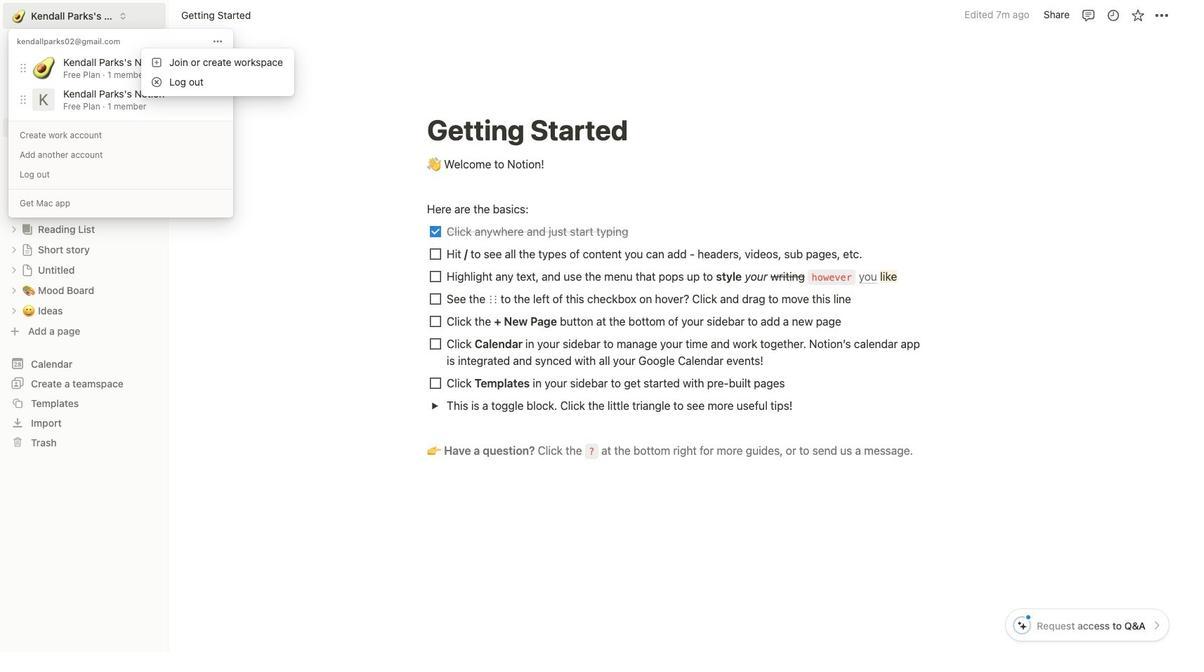 Task type: locate. For each thing, give the bounding box(es) containing it.
comments image
[[1082, 8, 1096, 22]]

favorite image
[[1131, 8, 1145, 22]]

🥑 image
[[32, 54, 55, 84]]

k image
[[32, 89, 55, 111]]



Task type: describe. For each thing, give the bounding box(es) containing it.
👋 image
[[427, 155, 441, 173]]

updates image
[[1107, 8, 1121, 22]]

👉 image
[[427, 441, 441, 460]]

🥑 image
[[12, 7, 26, 25]]



Task type: vqa. For each thing, say whether or not it's contained in the screenshot.
5th Open image from the top of the page
no



